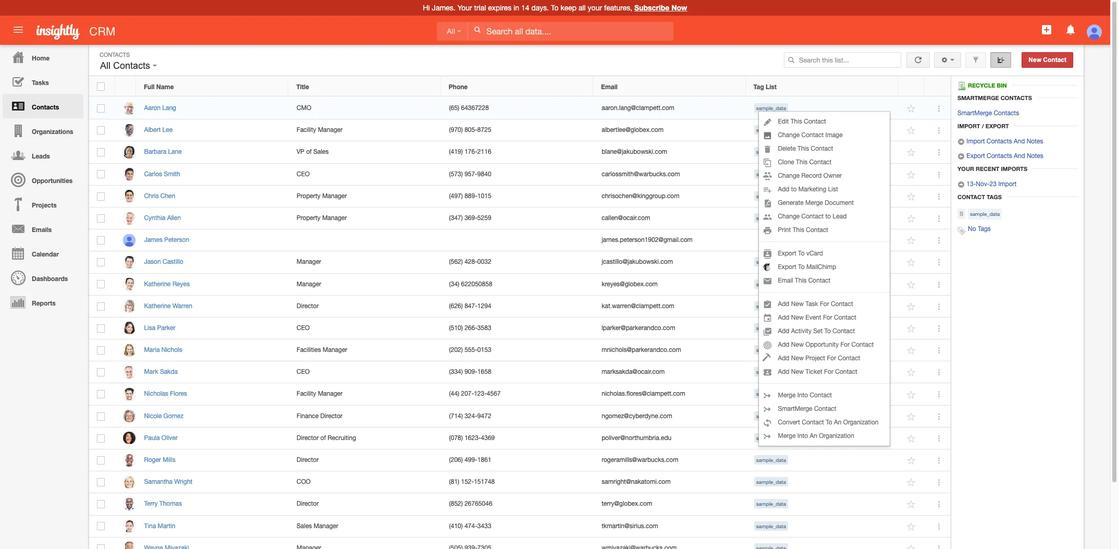 Task type: vqa. For each thing, say whether or not it's contained in the screenshot.


Task type: locate. For each thing, give the bounding box(es) containing it.
0 vertical spatial import
[[958, 123, 981, 129]]

manager for (497) 889-1015
[[322, 192, 347, 200]]

499-
[[465, 456, 478, 464]]

this right edit
[[791, 118, 802, 125]]

katherine up lisa parker
[[144, 302, 171, 310]]

new for add new project for contact
[[791, 355, 804, 362]]

import contacts and notes link
[[958, 138, 1044, 146]]

0 vertical spatial property
[[297, 192, 321, 200]]

2 ceo cell from the top
[[289, 318, 441, 340]]

this for delete
[[798, 145, 809, 152]]

for inside add new ticket for contact link
[[824, 368, 834, 375]]

follow image
[[907, 126, 917, 136], [907, 148, 917, 158], [907, 236, 917, 246], [907, 258, 917, 268], [907, 324, 917, 334], [907, 346, 917, 356], [907, 368, 917, 378], [907, 390, 917, 400], [907, 412, 917, 422], [907, 456, 917, 466], [907, 478, 917, 488], [907, 544, 917, 549]]

add for add activity set to contact
[[778, 327, 790, 335]]

1 vertical spatial notes
[[1027, 152, 1044, 160]]

lang
[[162, 104, 176, 112]]

1 vertical spatial change
[[778, 172, 800, 179]]

7 follow image from the top
[[907, 434, 917, 444]]

add inside the add new opportunity for contact link
[[778, 341, 790, 348]]

this up clone this contact
[[798, 145, 809, 152]]

name
[[156, 83, 174, 91]]

1 vertical spatial smartmerge
[[958, 110, 992, 117]]

row containing roger mills
[[89, 450, 951, 472]]

18 row from the top
[[89, 450, 951, 472]]

to left lead
[[826, 213, 831, 220]]

1 director cell from the top
[[289, 296, 441, 318]]

1 follow image from the top
[[907, 126, 917, 136]]

(65)
[[449, 104, 460, 112]]

export right circle arrow left icon
[[967, 152, 985, 160]]

director inside finance director cell
[[320, 412, 343, 420]]

change contact image
[[778, 131, 843, 139]]

1 ceo cell from the top
[[289, 164, 441, 186]]

smartmerge up "/"
[[958, 110, 992, 117]]

change up the delete
[[778, 131, 800, 139]]

katherine for katherine warren
[[144, 302, 171, 310]]

change record owner
[[778, 172, 842, 179]]

and up the export contacts and notes
[[1014, 138, 1025, 145]]

11 row from the top
[[89, 296, 951, 318]]

add for add new project for contact
[[778, 355, 790, 362]]

sample_data for aaron.lang@clampett.com
[[757, 105, 786, 111]]

katherine down jason in the top left of the page
[[144, 280, 171, 288]]

2 facility manager from the top
[[297, 390, 343, 398]]

add left activity
[[778, 327, 790, 335]]

(714)
[[449, 412, 463, 420]]

1 property manager from the top
[[297, 192, 347, 200]]

0 vertical spatial smartmerge
[[958, 94, 999, 101]]

ceo up facilities
[[297, 324, 310, 332]]

(626)
[[449, 302, 463, 310]]

10 follow image from the top
[[907, 456, 917, 466]]

follow image for callen@ocair.com
[[907, 214, 917, 224]]

poliver@northumbria.edu cell
[[594, 428, 746, 450]]

1 change from the top
[[778, 131, 800, 139]]

director for warren
[[297, 302, 319, 310]]

(410) 474-3433 cell
[[441, 516, 594, 538]]

circle arrow right image
[[958, 181, 965, 188]]

add inside add new task for contact link
[[778, 300, 790, 308]]

1 row from the top
[[89, 77, 951, 96]]

(334) 909-1658 cell
[[441, 362, 594, 384]]

smartmerge up convert
[[778, 405, 813, 412]]

property for chen
[[297, 192, 321, 200]]

to left the vcard at top
[[798, 250, 805, 257]]

sales manager
[[297, 522, 338, 530]]

0 horizontal spatial column header
[[115, 77, 136, 96]]

13 row from the top
[[89, 340, 951, 362]]

0 horizontal spatial to
[[791, 186, 797, 193]]

0 vertical spatial merge
[[806, 199, 823, 207]]

(078) 1623-4369 cell
[[441, 428, 594, 450]]

to left keep
[[551, 4, 559, 12]]

0 vertical spatial notes
[[1027, 138, 1044, 145]]

0 vertical spatial ceo
[[297, 170, 310, 178]]

0 vertical spatial sales
[[314, 148, 329, 156]]

notes up the export contacts and notes
[[1027, 138, 1044, 145]]

4 follow image from the top
[[907, 258, 917, 268]]

1 horizontal spatial all
[[447, 27, 455, 35]]

1 vertical spatial into
[[798, 432, 808, 440]]

847-
[[465, 302, 478, 310]]

of right vp
[[306, 148, 312, 156]]

nicholas.flores@clampett.com
[[602, 390, 686, 398]]

6 follow image from the top
[[907, 302, 917, 312]]

16 row from the top
[[89, 406, 951, 428]]

1 horizontal spatial to
[[826, 213, 831, 220]]

all down james.
[[447, 27, 455, 35]]

(347) 369-5259 cell
[[441, 208, 594, 230]]

facility up finance
[[297, 390, 316, 398]]

0 vertical spatial an
[[834, 419, 842, 426]]

follow image
[[907, 104, 917, 114], [907, 170, 917, 180], [907, 192, 917, 202], [907, 214, 917, 224], [907, 280, 917, 290], [907, 302, 917, 312], [907, 434, 917, 444], [907, 500, 917, 510], [907, 522, 917, 532]]

add inside add activity set to contact link
[[778, 327, 790, 335]]

import / export
[[958, 123, 1009, 129]]

1 vertical spatial facility manager cell
[[289, 384, 441, 406]]

facility manager cell
[[289, 120, 441, 142], [289, 384, 441, 406]]

task
[[806, 300, 818, 308]]

chen
[[160, 192, 175, 200]]

1 vertical spatial property manager
[[297, 214, 347, 222]]

into
[[798, 392, 808, 399], [798, 432, 808, 440]]

contact up change record owner link
[[810, 159, 832, 166]]

6 follow image from the top
[[907, 346, 917, 356]]

follow image for terry@globex.com
[[907, 500, 917, 510]]

features,
[[604, 4, 633, 12]]

for inside add new task for contact link
[[820, 300, 829, 308]]

mnichols@parkerandco.com
[[602, 346, 681, 354]]

1 vertical spatial director cell
[[289, 450, 441, 472]]

(852) 26765046
[[449, 500, 493, 508]]

all inside button
[[100, 60, 111, 71]]

director down coo
[[297, 500, 319, 508]]

kreyes@globex.com cell
[[594, 274, 746, 296]]

(714) 324-9472
[[449, 412, 492, 420]]

14 row from the top
[[89, 362, 951, 384]]

new right "show sidebar" image
[[1029, 56, 1042, 64]]

row containing lisa parker
[[89, 318, 951, 340]]

8 row from the top
[[89, 230, 951, 252]]

roger mills
[[144, 456, 176, 464]]

(510) 266-3583 cell
[[441, 318, 594, 340]]

new left ticket on the right bottom of the page
[[791, 368, 804, 375]]

2 director cell from the top
[[289, 450, 441, 472]]

add new opportunity for contact
[[778, 341, 874, 348]]

property for allen
[[297, 214, 321, 222]]

2 property manager from the top
[[297, 214, 347, 222]]

2 ceo from the top
[[297, 324, 310, 332]]

2 into from the top
[[798, 432, 808, 440]]

into down convert
[[798, 432, 808, 440]]

2 property from the top
[[297, 214, 321, 222]]

0 vertical spatial into
[[798, 392, 808, 399]]

imports
[[1001, 165, 1028, 172]]

contacts down contacts
[[994, 110, 1020, 117]]

4369
[[481, 434, 495, 442]]

merge down convert
[[778, 432, 796, 440]]

notes up imports
[[1027, 152, 1044, 160]]

manager for (970) 805-8725
[[318, 126, 343, 134]]

2 vertical spatial director cell
[[289, 494, 441, 516]]

kat.warren@clampett.com cell
[[594, 296, 746, 318]]

smartmerge for smartmerge contacts
[[958, 94, 999, 101]]

for right task
[[820, 300, 829, 308]]

sample_data for jcastillo@jakubowski.com
[[757, 259, 786, 265]]

8 follow image from the top
[[907, 500, 917, 510]]

organization inside merge into an organization link
[[819, 432, 855, 440]]

0 vertical spatial and
[[1014, 138, 1025, 145]]

for down add new opportunity for contact
[[827, 355, 837, 362]]

2 follow image from the top
[[907, 170, 917, 180]]

katherine reyes link
[[144, 280, 195, 288]]

1 facility manager from the top
[[297, 126, 343, 134]]

ceo cell for (573) 957-9840
[[289, 164, 441, 186]]

4 row from the top
[[89, 142, 951, 164]]

3 follow image from the top
[[907, 236, 917, 246]]

for down add new project for contact link
[[824, 368, 834, 375]]

for inside the add new event for contact link
[[823, 314, 833, 321]]

this for print
[[793, 226, 805, 234]]

(573) 957-9840
[[449, 170, 492, 178]]

new down activity
[[791, 341, 804, 348]]

1 vertical spatial of
[[321, 434, 326, 442]]

(34) 622050858
[[449, 280, 493, 288]]

days.
[[532, 4, 549, 12]]

all
[[579, 4, 586, 12]]

contacts down the import contacts and notes link at the top
[[987, 152, 1013, 160]]

carlossmith@warbucks.com
[[602, 170, 680, 178]]

follow image for jcastillo@jakubowski.com
[[907, 258, 917, 268]]

follow image for nicholas.flores@clampett.com
[[907, 390, 917, 400]]

2 row from the top
[[89, 98, 951, 120]]

cell
[[89, 98, 115, 120], [289, 230, 441, 252], [441, 230, 594, 252], [746, 230, 899, 252], [136, 538, 289, 549], [289, 538, 441, 549], [441, 538, 594, 549], [594, 538, 746, 549]]

1 vertical spatial import
[[967, 138, 985, 145]]

1 property manager cell from the top
[[289, 186, 441, 208]]

export right "/"
[[986, 123, 1009, 129]]

1 horizontal spatial of
[[321, 434, 326, 442]]

clone this contact
[[778, 159, 832, 166]]

contact up add new opportunity for contact
[[833, 327, 855, 335]]

4 add from the top
[[778, 327, 790, 335]]

contacts inside all contacts button
[[113, 60, 150, 71]]

refresh list image
[[914, 56, 923, 64]]

1 into from the top
[[798, 392, 808, 399]]

add down add activity set to contact
[[778, 341, 790, 348]]

row containing chris chen
[[89, 186, 951, 208]]

property manager for (497)
[[297, 192, 347, 200]]

nicole gomez link
[[144, 412, 189, 420]]

sample_data for tkmartin@sirius.com
[[757, 523, 786, 529]]

0 vertical spatial facility manager
[[297, 126, 343, 134]]

add for add to marketing list
[[778, 186, 790, 193]]

list right tag
[[766, 83, 777, 91]]

0 vertical spatial to
[[791, 186, 797, 193]]

2 facility manager cell from the top
[[289, 384, 441, 406]]

print this contact link
[[759, 223, 890, 237]]

to inside 'link'
[[798, 250, 805, 257]]

opportunity
[[806, 341, 839, 348]]

428-
[[465, 258, 478, 266]]

2 katherine from the top
[[144, 302, 171, 310]]

facility manager cell for (970) 805-8725
[[289, 120, 441, 142]]

export
[[986, 123, 1009, 129], [967, 152, 985, 160], [778, 250, 797, 257], [778, 263, 797, 271]]

1 facility manager cell from the top
[[289, 120, 441, 142]]

tasks link
[[3, 69, 83, 94]]

1 vertical spatial katherine
[[144, 302, 171, 310]]

contacts inside the import contacts and notes link
[[987, 138, 1012, 145]]

4 follow image from the top
[[907, 214, 917, 224]]

smartmerge contacts
[[958, 110, 1020, 117]]

add left task
[[778, 300, 790, 308]]

1 column header from the left
[[115, 77, 136, 96]]

chrisochen@kinggroup.com cell
[[594, 186, 746, 208]]

director up facilities
[[297, 302, 319, 310]]

2 vertical spatial ceo
[[297, 368, 310, 376]]

blane@jakubowski.com cell
[[594, 142, 746, 164]]

2 vertical spatial ceo cell
[[289, 362, 441, 384]]

2 add from the top
[[778, 300, 790, 308]]

smartmerge contact
[[778, 405, 837, 412]]

property manager cell for (497)
[[289, 186, 441, 208]]

change down the generate
[[778, 213, 800, 220]]

1 vertical spatial facility manager
[[297, 390, 343, 398]]

contact down notifications icon
[[1044, 56, 1067, 64]]

contact up add activity set to contact link
[[834, 314, 857, 321]]

row containing katherine warren
[[89, 296, 951, 318]]

row containing terry thomas
[[89, 494, 951, 516]]

add left project
[[778, 355, 790, 362]]

0 vertical spatial ceo cell
[[289, 164, 441, 186]]

0 vertical spatial facility manager cell
[[289, 120, 441, 142]]

export down print
[[778, 250, 797, 257]]

smartmerge for smartmerge contact
[[778, 405, 813, 412]]

column header
[[115, 77, 136, 96], [898, 77, 925, 96]]

change
[[778, 131, 800, 139], [778, 172, 800, 179], [778, 213, 800, 220]]

add up the generate
[[778, 186, 790, 193]]

19 row from the top
[[89, 472, 951, 494]]

0 vertical spatial email
[[601, 83, 618, 91]]

facility down cmo
[[297, 126, 316, 134]]

None checkbox
[[97, 148, 105, 157], [97, 236, 105, 245], [97, 258, 105, 267], [97, 280, 105, 289], [97, 324, 105, 333], [97, 346, 105, 355], [97, 368, 105, 377], [97, 434, 105, 443], [97, 456, 105, 465], [97, 500, 105, 509], [97, 148, 105, 157], [97, 236, 105, 245], [97, 258, 105, 267], [97, 280, 105, 289], [97, 324, 105, 333], [97, 346, 105, 355], [97, 368, 105, 377], [97, 434, 105, 443], [97, 456, 105, 465], [97, 500, 105, 509]]

organization
[[844, 419, 879, 426], [819, 432, 855, 440]]

delete this contact
[[778, 145, 833, 152]]

1 manager cell from the top
[[289, 252, 441, 274]]

1 vertical spatial list
[[828, 186, 838, 193]]

rogeramills@warbucks.com cell
[[594, 450, 746, 472]]

1 vertical spatial ceo cell
[[289, 318, 441, 340]]

sample_data
[[757, 105, 786, 111], [757, 127, 786, 133], [757, 149, 786, 155], [757, 171, 786, 177], [757, 193, 786, 199], [970, 211, 1000, 217], [757, 215, 786, 221], [757, 259, 786, 265], [757, 281, 786, 287], [757, 303, 786, 309], [757, 325, 786, 331], [757, 347, 786, 353], [757, 369, 786, 375], [757, 391, 786, 397], [757, 413, 786, 419], [757, 435, 786, 441], [757, 457, 786, 463], [757, 479, 786, 485], [757, 501, 786, 507], [757, 523, 786, 529]]

to right set
[[825, 327, 831, 335]]

2 follow image from the top
[[907, 148, 917, 158]]

sample_data for ngomez@cyberdyne.com
[[757, 413, 786, 419]]

1 vertical spatial ceo
[[297, 324, 310, 332]]

contacts for all contacts
[[113, 60, 150, 71]]

12 row from the top
[[89, 318, 951, 340]]

7 row from the top
[[89, 208, 951, 230]]

phone
[[449, 83, 468, 91]]

1 notes from the top
[[1027, 138, 1044, 145]]

navigation
[[0, 45, 83, 314]]

your down circle arrow left icon
[[958, 165, 975, 172]]

2 facility from the top
[[297, 390, 316, 398]]

add inside add to marketing list link
[[778, 186, 790, 193]]

for inside the add new opportunity for contact link
[[841, 341, 850, 348]]

to up merge into an organization link
[[826, 419, 833, 426]]

0 vertical spatial your
[[458, 4, 472, 12]]

follow image for carlossmith@warbucks.com
[[907, 170, 917, 180]]

add inside the add new event for contact link
[[778, 314, 790, 321]]

(714) 324-9472 cell
[[441, 406, 594, 428]]

0 horizontal spatial all
[[100, 60, 111, 71]]

tina martin
[[144, 522, 175, 530]]

facility manager cell for (44) 207-123-4567
[[289, 384, 441, 406]]

contacts up full
[[113, 60, 150, 71]]

of left recruiting
[[321, 434, 326, 442]]

for up add activity set to contact link
[[823, 314, 833, 321]]

0 vertical spatial director cell
[[289, 296, 441, 318]]

jason castillo link
[[144, 258, 189, 266]]

3 change from the top
[[778, 213, 800, 220]]

organization up merge into an organization link
[[844, 419, 879, 426]]

1 vertical spatial email
[[778, 277, 794, 284]]

1 katherine from the top
[[144, 280, 171, 288]]

add inside add new ticket for contact link
[[778, 368, 790, 375]]

aaron
[[144, 104, 161, 112]]

smartmerge for smartmerge contacts
[[958, 110, 992, 117]]

1861
[[478, 456, 492, 464]]

(078) 1623-4369
[[449, 434, 495, 442]]

2 vertical spatial change
[[778, 213, 800, 220]]

ceo down facilities
[[297, 368, 310, 376]]

import right circle arrow right image
[[967, 138, 985, 145]]

row containing jason castillo
[[89, 252, 951, 274]]

smartmerge down recycle
[[958, 94, 999, 101]]

(65) 64367228 cell
[[441, 98, 594, 120]]

contacts up export contacts and notes link
[[987, 138, 1012, 145]]

1 vertical spatial and
[[1014, 152, 1026, 160]]

list down owner
[[828, 186, 838, 193]]

follow image for aaron.lang@clampett.com
[[907, 104, 917, 114]]

sample_data for albertlee@globex.com
[[757, 127, 786, 133]]

8 follow image from the top
[[907, 390, 917, 400]]

(852) 26765046 cell
[[441, 494, 594, 516]]

5 add from the top
[[778, 341, 790, 348]]

james.
[[432, 4, 456, 12]]

1 vertical spatial merge
[[778, 392, 796, 399]]

email
[[601, 83, 618, 91], [778, 277, 794, 284]]

9 follow image from the top
[[907, 412, 917, 422]]

20 row from the top
[[89, 494, 951, 516]]

3 follow image from the top
[[907, 192, 917, 202]]

follow image for marksakda@ocair.com
[[907, 368, 917, 378]]

paula
[[144, 434, 160, 442]]

contact down add new opportunity for contact
[[838, 355, 861, 362]]

director cell for (626)
[[289, 296, 441, 318]]

paula oliver
[[144, 434, 178, 442]]

0 horizontal spatial an
[[810, 432, 818, 440]]

merge up smartmerge contact
[[778, 392, 796, 399]]

2 vertical spatial smartmerge
[[778, 405, 813, 412]]

james peterson
[[144, 236, 189, 244]]

emails
[[32, 226, 52, 234]]

director of recruiting
[[297, 434, 356, 442]]

katherine warren
[[144, 302, 192, 310]]

change down 'clone' on the top of the page
[[778, 172, 800, 179]]

organization inside convert contact to an organization link
[[844, 419, 879, 426]]

carlos smith
[[144, 170, 180, 178]]

2 property manager cell from the top
[[289, 208, 441, 230]]

follow image for samright@nakatomi.com
[[907, 478, 917, 488]]

(44) 207-123-4567 cell
[[441, 384, 594, 406]]

albertlee@globex.com cell
[[594, 120, 746, 142]]

merge into an organization
[[778, 432, 855, 440]]

6 row from the top
[[89, 186, 951, 208]]

cmo cell
[[289, 98, 441, 120]]

ceo cell
[[289, 164, 441, 186], [289, 318, 441, 340], [289, 362, 441, 384]]

3 ceo cell from the top
[[289, 362, 441, 384]]

1 ceo from the top
[[297, 170, 310, 178]]

17 row from the top
[[89, 428, 951, 450]]

projects link
[[3, 192, 83, 216]]

(202)
[[449, 346, 463, 354]]

6 add from the top
[[778, 355, 790, 362]]

manager for (44) 207-123-4567
[[318, 390, 343, 398]]

jcastillo@jakubowski.com cell
[[594, 252, 746, 274]]

add new project for contact
[[778, 355, 861, 362]]

circle arrow right image
[[958, 138, 965, 146]]

(970) 805-8725 cell
[[441, 120, 594, 142]]

follow image for kreyes@globex.com
[[907, 280, 917, 290]]

new left task
[[791, 300, 804, 308]]

contact down 13-
[[958, 194, 986, 200]]

ceo for parker
[[297, 324, 310, 332]]

(202) 555-0153 cell
[[441, 340, 594, 362]]

1 vertical spatial property
[[297, 214, 321, 222]]

export inside 'link'
[[778, 250, 797, 257]]

sample_data for lparker@parkerandco.com
[[757, 325, 786, 331]]

export down the export to vcard
[[778, 263, 797, 271]]

martin
[[158, 522, 175, 530]]

all for all
[[447, 27, 455, 35]]

property manager for (347)
[[297, 214, 347, 222]]

contacts up organizations link
[[32, 103, 59, 111]]

1 property from the top
[[297, 192, 321, 200]]

Search this list... text field
[[784, 52, 902, 68]]

row containing nicole gomez
[[89, 406, 951, 428]]

row containing mark sakda
[[89, 362, 951, 384]]

3 director cell from the top
[[289, 494, 441, 516]]

this right print
[[793, 226, 805, 234]]

(419) 176-2116 cell
[[441, 142, 594, 164]]

merge for merge into contact
[[778, 392, 796, 399]]

0 vertical spatial property manager
[[297, 192, 347, 200]]

director up coo
[[297, 456, 319, 464]]

facility manager for (970)
[[297, 126, 343, 134]]

0 vertical spatial katherine
[[144, 280, 171, 288]]

0 vertical spatial of
[[306, 148, 312, 156]]

an
[[834, 419, 842, 426], [810, 432, 818, 440]]

contacts inside export contacts and notes link
[[987, 152, 1013, 160]]

sample_data for callen@ocair.com
[[757, 215, 786, 221]]

director up director of recruiting
[[320, 412, 343, 420]]

0 horizontal spatial of
[[306, 148, 312, 156]]

email up aaron.lang@clampett.com
[[601, 83, 618, 91]]

None checkbox
[[97, 82, 105, 91], [97, 104, 105, 113], [97, 126, 105, 135], [97, 170, 105, 179], [97, 192, 105, 201], [97, 214, 105, 223], [97, 302, 105, 311], [97, 390, 105, 399], [97, 412, 105, 421], [97, 478, 105, 487], [97, 522, 105, 531], [97, 544, 105, 549], [97, 82, 105, 91], [97, 104, 105, 113], [97, 126, 105, 135], [97, 170, 105, 179], [97, 192, 105, 201], [97, 214, 105, 223], [97, 302, 105, 311], [97, 390, 105, 399], [97, 412, 105, 421], [97, 478, 105, 487], [97, 522, 105, 531], [97, 544, 105, 549]]

21 row from the top
[[89, 516, 951, 538]]

0 horizontal spatial list
[[766, 83, 777, 91]]

image
[[826, 131, 843, 139]]

calendar
[[32, 250, 59, 258]]

director inside director of recruiting cell
[[297, 434, 319, 442]]

row group containing aaron lang
[[89, 98, 951, 549]]

5 follow image from the top
[[907, 324, 917, 334]]

mnichols@parkerandco.com cell
[[594, 340, 746, 362]]

1 vertical spatial sales
[[297, 522, 312, 530]]

add left ticket on the right bottom of the page
[[778, 368, 790, 375]]

for right opportunity
[[841, 341, 850, 348]]

1 vertical spatial organization
[[819, 432, 855, 440]]

director cell
[[289, 296, 441, 318], [289, 450, 441, 472], [289, 494, 441, 516]]

2 manager cell from the top
[[289, 274, 441, 296]]

this down delete this contact
[[796, 159, 808, 166]]

805-
[[465, 126, 478, 134]]

row
[[89, 77, 951, 96], [89, 98, 951, 120], [89, 120, 951, 142], [89, 142, 951, 164], [89, 164, 951, 186], [89, 186, 951, 208], [89, 208, 951, 230], [89, 230, 951, 252], [89, 252, 951, 274], [89, 274, 951, 296], [89, 296, 951, 318], [89, 318, 951, 340], [89, 340, 951, 362], [89, 362, 951, 384], [89, 384, 951, 406], [89, 406, 951, 428], [89, 428, 951, 450], [89, 450, 951, 472], [89, 472, 951, 494], [89, 494, 951, 516], [89, 516, 951, 538], [89, 538, 951, 549]]

smartmerge contact link
[[759, 402, 890, 416]]

0 vertical spatial list
[[766, 83, 777, 91]]

add inside add new project for contact link
[[778, 355, 790, 362]]

0 horizontal spatial email
[[601, 83, 618, 91]]

row containing carlos smith
[[89, 164, 951, 186]]

889-
[[465, 192, 478, 200]]

all down crm
[[100, 60, 111, 71]]

contacts inside contacts "link"
[[32, 103, 59, 111]]

director cell up sales manager in the left of the page
[[289, 494, 441, 516]]

nicholas flores link
[[144, 390, 192, 398]]

9 row from the top
[[89, 252, 951, 274]]

sales manager cell
[[289, 516, 441, 538]]

1 horizontal spatial sales
[[314, 148, 329, 156]]

9840
[[478, 170, 492, 178]]

and up imports
[[1014, 152, 1026, 160]]

for inside add new project for contact link
[[827, 355, 837, 362]]

and for import contacts and notes
[[1014, 138, 1025, 145]]

sales down coo
[[297, 522, 312, 530]]

1 vertical spatial all
[[100, 60, 111, 71]]

1 horizontal spatial list
[[828, 186, 838, 193]]

property manager cell
[[289, 186, 441, 208], [289, 208, 441, 230]]

ceo for sakda
[[297, 368, 310, 376]]

1 vertical spatial facility
[[297, 390, 316, 398]]

1 add from the top
[[778, 186, 790, 193]]

manager cell
[[289, 252, 441, 274], [289, 274, 441, 296]]

1 follow image from the top
[[907, 104, 917, 114]]

9 follow image from the top
[[907, 522, 917, 532]]

column header down refresh list image
[[898, 77, 925, 96]]

organization down the convert contact to an organization
[[819, 432, 855, 440]]

navigation containing home
[[0, 45, 83, 314]]

7 add from the top
[[778, 368, 790, 375]]

0 vertical spatial change
[[778, 131, 800, 139]]

(626) 847-1294 cell
[[441, 296, 594, 318]]

(626) 847-1294
[[449, 302, 492, 310]]

contact down generate merge document
[[802, 213, 824, 220]]

email down export to mailchimp
[[778, 277, 794, 284]]

column header down all contacts
[[115, 77, 136, 96]]

your left trial
[[458, 4, 472, 12]]

1 horizontal spatial column header
[[898, 77, 925, 96]]

an up merge into an organization link
[[834, 419, 842, 426]]

1 horizontal spatial email
[[778, 277, 794, 284]]

follow image for albertlee@globex.com
[[907, 126, 917, 136]]

change for change contact to lead
[[778, 213, 800, 220]]

2 vertical spatial merge
[[778, 432, 796, 440]]

notes for import contacts and notes
[[1027, 138, 1044, 145]]

recent
[[976, 165, 1000, 172]]

facility manager up vp of sales
[[297, 126, 343, 134]]

3 add from the top
[[778, 314, 790, 321]]

vp of sales cell
[[289, 142, 441, 164]]

2 notes from the top
[[1027, 152, 1044, 160]]

64367228
[[461, 104, 489, 112]]

email for email this contact
[[778, 277, 794, 284]]

3 row from the top
[[89, 120, 951, 142]]

(81) 152-151748
[[449, 478, 495, 486]]

10 row from the top
[[89, 274, 951, 296]]

no tags
[[968, 225, 991, 233]]

sales right vp
[[314, 148, 329, 156]]

into up smartmerge contact
[[798, 392, 808, 399]]

merge down the marketing
[[806, 199, 823, 207]]

dashboards
[[32, 275, 68, 283]]

(573) 957-9840 cell
[[441, 164, 594, 186]]

clone
[[778, 159, 795, 166]]

1 facility from the top
[[297, 126, 316, 134]]

row containing tina martin
[[89, 516, 951, 538]]

import right 23
[[999, 181, 1017, 188]]

5 follow image from the top
[[907, 280, 917, 290]]

3 ceo from the top
[[297, 368, 310, 376]]

0 vertical spatial all
[[447, 27, 455, 35]]

add activity set to contact
[[778, 327, 855, 335]]

1 vertical spatial your
[[958, 165, 975, 172]]

15 row from the top
[[89, 384, 951, 406]]

0 vertical spatial organization
[[844, 419, 879, 426]]

2 change from the top
[[778, 172, 800, 179]]

facility manager up the finance director
[[297, 390, 343, 398]]

5 row from the top
[[89, 164, 951, 186]]

7 follow image from the top
[[907, 368, 917, 378]]

1 horizontal spatial an
[[834, 419, 842, 426]]

carlos
[[144, 170, 162, 178]]

director down finance
[[297, 434, 319, 442]]

terry@globex.com
[[602, 500, 652, 508]]

row group
[[89, 98, 951, 549]]

1 vertical spatial an
[[810, 432, 818, 440]]

to up the generate
[[791, 186, 797, 193]]

(347)
[[449, 214, 463, 222]]

to down the export to vcard
[[798, 263, 805, 271]]

contacts up all contacts
[[100, 52, 130, 58]]

facilities manager
[[297, 346, 347, 354]]

sample_data for kat.warren@clampett.com
[[757, 303, 786, 309]]

home
[[32, 54, 50, 62]]

lparker@parkerandco.com cell
[[594, 318, 746, 340]]

0 horizontal spatial sales
[[297, 522, 312, 530]]

contacts for import contacts and notes
[[987, 138, 1012, 145]]

director cell down recruiting
[[289, 450, 441, 472]]

add to marketing list
[[778, 186, 838, 193]]

import for import contacts and notes
[[967, 138, 985, 145]]

mills
[[163, 456, 176, 464]]

0 horizontal spatial your
[[458, 4, 472, 12]]

manager cell for (562)
[[289, 252, 441, 274]]

(562) 428-0032 cell
[[441, 252, 594, 274]]

delete this contact link
[[759, 142, 890, 155]]

11 follow image from the top
[[907, 478, 917, 488]]

0 vertical spatial facility
[[297, 126, 316, 134]]

for for opportunity
[[841, 341, 850, 348]]

lisa
[[144, 324, 156, 332]]

contact up merge into an organization
[[802, 419, 824, 426]]

an down convert contact to an organization link
[[810, 432, 818, 440]]



Task type: describe. For each thing, give the bounding box(es) containing it.
manager for (347) 369-5259
[[322, 214, 347, 222]]

show sidebar image
[[998, 56, 1005, 64]]

email this contact
[[778, 277, 831, 284]]

director cell for (852)
[[289, 494, 441, 516]]

ngomez@cyberdyne.com cell
[[594, 406, 746, 428]]

manager cell for (34)
[[289, 274, 441, 296]]

cynthia
[[144, 214, 165, 222]]

facility for lee
[[297, 126, 316, 134]]

event
[[806, 314, 822, 321]]

crm
[[89, 25, 115, 38]]

jcastillo@jakubowski.com
[[602, 258, 673, 266]]

import for import / export
[[958, 123, 981, 129]]

new for add new event for contact
[[791, 314, 804, 321]]

sample_data for marksakda@ocair.com
[[757, 369, 786, 375]]

tag
[[754, 83, 764, 91]]

12 follow image from the top
[[907, 544, 917, 549]]

(410)
[[449, 522, 463, 530]]

23
[[990, 181, 997, 188]]

export to vcard link
[[759, 247, 890, 260]]

all for all contacts
[[100, 60, 111, 71]]

recruiting
[[328, 434, 356, 442]]

aaron lang
[[144, 104, 176, 112]]

warren
[[173, 302, 192, 310]]

jason
[[144, 258, 161, 266]]

facilities manager cell
[[289, 340, 441, 362]]

emails link
[[3, 216, 83, 241]]

leads link
[[3, 143, 83, 167]]

notifications image
[[1065, 23, 1077, 36]]

add for add new ticket for contact
[[778, 368, 790, 375]]

contact down add new project for contact link
[[835, 368, 858, 375]]

opportunities link
[[3, 167, 83, 192]]

change for change contact image
[[778, 131, 800, 139]]

gomez
[[163, 412, 184, 420]]

katherine for katherine reyes
[[144, 280, 171, 288]]

email this contact link
[[759, 274, 890, 287]]

coo
[[297, 478, 311, 486]]

email for email
[[601, 83, 618, 91]]

(970)
[[449, 126, 463, 134]]

contacts for smartmerge contacts
[[994, 110, 1020, 117]]

white image
[[474, 26, 481, 33]]

(497)
[[449, 192, 463, 200]]

manager for (410) 474-3433
[[314, 522, 338, 530]]

new for add new task for contact
[[791, 300, 804, 308]]

oliver
[[162, 434, 178, 442]]

into for an
[[798, 432, 808, 440]]

vp
[[297, 148, 305, 156]]

circle arrow left image
[[958, 153, 965, 160]]

reyes
[[173, 280, 190, 288]]

nicole gomez
[[144, 412, 184, 420]]

into for contact
[[798, 392, 808, 399]]

chris chen link
[[144, 192, 181, 200]]

follow image for mnichols@parkerandco.com
[[907, 346, 917, 356]]

row containing samantha wright
[[89, 472, 951, 494]]

contact up convert contact to an organization link
[[814, 405, 837, 412]]

tkmartin@sirius.com cell
[[594, 516, 746, 538]]

director of recruiting cell
[[289, 428, 441, 450]]

row containing maria nichols
[[89, 340, 951, 362]]

2 vertical spatial import
[[999, 181, 1017, 188]]

contact up delete this contact
[[802, 131, 824, 139]]

Search all data.... text field
[[468, 22, 674, 41]]

export for and
[[967, 152, 985, 160]]

for for task
[[820, 300, 829, 308]]

0032
[[478, 258, 492, 266]]

contact up smartmerge contact link
[[810, 392, 832, 399]]

(81) 152-151748 cell
[[441, 472, 594, 494]]

row containing cynthia allen
[[89, 208, 951, 230]]

project
[[806, 355, 826, 362]]

176-
[[465, 148, 478, 156]]

contact up change contact image
[[804, 118, 826, 125]]

list inside "row"
[[766, 83, 777, 91]]

and for export contacts and notes
[[1014, 152, 1026, 160]]

new for add new opportunity for contact
[[791, 341, 804, 348]]

(419) 176-2116
[[449, 148, 492, 156]]

row containing aaron lang
[[89, 98, 951, 120]]

909-
[[465, 368, 478, 376]]

show list view filters image
[[973, 56, 980, 64]]

convert
[[778, 419, 800, 426]]

this for clone
[[796, 159, 808, 166]]

merge into contact
[[778, 392, 832, 399]]

contact up clone this contact link
[[811, 145, 833, 152]]

roger mills link
[[144, 456, 181, 464]]

this for edit
[[791, 118, 802, 125]]

contact up the add new event for contact link
[[831, 300, 853, 308]]

to inside hi james. your trial expires in 14 days. to keep all your features, subscribe now
[[551, 4, 559, 12]]

for for event
[[823, 314, 833, 321]]

follow image for tkmartin@sirius.com
[[907, 522, 917, 532]]

notes for export contacts and notes
[[1027, 152, 1044, 160]]

add for add new task for contact
[[778, 300, 790, 308]]

flores
[[170, 390, 187, 398]]

ceo cell for (510) 266-3583
[[289, 318, 441, 340]]

full name
[[144, 83, 174, 91]]

new for add new ticket for contact
[[791, 368, 804, 375]]

cog image
[[941, 56, 949, 64]]

contact up add new project for contact link
[[852, 341, 874, 348]]

(497) 889-1015 cell
[[441, 186, 594, 208]]

list inside add to marketing list link
[[828, 186, 838, 193]]

finance director cell
[[289, 406, 441, 428]]

tina
[[144, 522, 156, 530]]

tkmartin@sirius.com
[[602, 522, 658, 530]]

sample_data for kreyes@globex.com
[[757, 281, 786, 287]]

marksakda@ocair.com
[[602, 368, 665, 376]]

of for vp
[[306, 148, 312, 156]]

for for project
[[827, 355, 837, 362]]

add new project for contact link
[[759, 351, 890, 365]]

follow image for rogeramills@warbucks.com
[[907, 456, 917, 466]]

row containing full name
[[89, 77, 951, 96]]

add for add new event for contact
[[778, 314, 790, 321]]

sample_data for carlossmith@warbucks.com
[[757, 171, 786, 177]]

property manager cell for (347)
[[289, 208, 441, 230]]

(510) 266-3583
[[449, 324, 492, 332]]

home link
[[3, 45, 83, 69]]

search image
[[788, 56, 795, 64]]

coo cell
[[289, 472, 441, 494]]

parker
[[157, 324, 175, 332]]

(334)
[[449, 368, 463, 376]]

(334) 909-1658
[[449, 368, 492, 376]]

callen@ocair.com cell
[[594, 208, 746, 230]]

samright@nakatomi.com
[[602, 478, 671, 486]]

carlos smith link
[[144, 170, 185, 178]]

change for change record owner
[[778, 172, 800, 179]]

aaron.lang@clampett.com cell
[[594, 98, 746, 120]]

row containing paula oliver
[[89, 428, 951, 450]]

paula oliver link
[[144, 434, 183, 442]]

mark sakda link
[[144, 368, 183, 376]]

export for mailchimp
[[778, 263, 797, 271]]

1 vertical spatial to
[[826, 213, 831, 220]]

follow image for ngomez@cyberdyne.com
[[907, 412, 917, 422]]

generate merge document button
[[759, 196, 890, 210]]

sample_data for terry@globex.com
[[757, 501, 786, 507]]

row containing nicholas flores
[[89, 384, 951, 406]]

row containing barbara lane
[[89, 142, 951, 164]]

finance director
[[297, 412, 343, 420]]

1623-
[[465, 434, 481, 442]]

follow image for blane@jakubowski.com
[[907, 148, 917, 158]]

owner
[[824, 172, 842, 179]]

s
[[960, 210, 964, 217]]

marksakda@ocair.com cell
[[594, 362, 746, 384]]

roger
[[144, 456, 161, 464]]

555-
[[465, 346, 478, 354]]

14
[[521, 4, 530, 12]]

follow image for lparker@parkerandco.com
[[907, 324, 917, 334]]

merge inside button
[[806, 199, 823, 207]]

tags
[[987, 194, 1002, 200]]

terry@globex.com cell
[[594, 494, 746, 516]]

row containing james peterson
[[89, 230, 951, 252]]

474-
[[465, 522, 478, 530]]

merge into an organization link
[[759, 429, 890, 443]]

trial
[[474, 4, 486, 12]]

director for mills
[[297, 456, 319, 464]]

merge for merge into an organization
[[778, 432, 796, 440]]

edit this contact link
[[759, 115, 890, 128]]

follow image for poliver@northumbria.edu
[[907, 434, 917, 444]]

for for ticket
[[824, 368, 834, 375]]

albertlee@globex.com
[[602, 126, 664, 134]]

nicholas flores
[[144, 390, 187, 398]]

follow image for james.peterson1902@gmail.com
[[907, 236, 917, 246]]

of for director
[[321, 434, 326, 442]]

0153
[[478, 346, 492, 354]]

director cell for (206)
[[289, 450, 441, 472]]

add new task for contact
[[778, 300, 853, 308]]

maria nichols link
[[144, 346, 188, 354]]

207-
[[461, 390, 474, 398]]

export for vcard
[[778, 250, 797, 257]]

4567
[[487, 390, 501, 398]]

facility manager for (44)
[[297, 390, 343, 398]]

in
[[514, 4, 519, 12]]

samright@nakatomi.com cell
[[594, 472, 746, 494]]

sample_data for nicholas.flores@clampett.com
[[757, 391, 786, 397]]

contacts for export contacts and notes
[[987, 152, 1013, 160]]

22 row from the top
[[89, 538, 951, 549]]

contact down mailchimp at the right top of page
[[809, 277, 831, 284]]

james.peterson1902@gmail.com cell
[[594, 230, 746, 252]]

nicholas.flores@clampett.com cell
[[594, 384, 746, 406]]

sample_data for samright@nakatomi.com
[[757, 479, 786, 485]]

(206)
[[449, 456, 463, 464]]

(573)
[[449, 170, 463, 178]]

row containing albert lee
[[89, 120, 951, 142]]

ceo for smith
[[297, 170, 310, 178]]

add for add new opportunity for contact
[[778, 341, 790, 348]]

manager for (202) 555-0153
[[323, 346, 347, 354]]

carlossmith@warbucks.com cell
[[594, 164, 746, 186]]

export to mailchimp link
[[759, 260, 890, 274]]

2 column header from the left
[[898, 77, 925, 96]]

tasks
[[32, 79, 49, 87]]

follow image for kat.warren@clampett.com
[[907, 302, 917, 312]]

document
[[825, 199, 854, 207]]

subscribe now link
[[635, 3, 688, 12]]

sample_data for poliver@northumbria.edu
[[757, 435, 786, 441]]

sample_data for chrisochen@kinggroup.com
[[757, 193, 786, 199]]

director for thomas
[[297, 500, 319, 508]]

ceo cell for (334) 909-1658
[[289, 362, 441, 384]]

123-
[[474, 390, 487, 398]]

row containing katherine reyes
[[89, 274, 951, 296]]

(34) 622050858 cell
[[441, 274, 594, 296]]

1 horizontal spatial your
[[958, 165, 975, 172]]

facility for flores
[[297, 390, 316, 398]]

your inside hi james. your trial expires in 14 days. to keep all your features, subscribe now
[[458, 4, 472, 12]]

1294
[[478, 302, 492, 310]]

james.peterson1902@gmail.com
[[602, 236, 693, 244]]

sample_data for mnichols@parkerandco.com
[[757, 347, 786, 353]]

vcard
[[807, 250, 823, 257]]

convert contact to an organization
[[778, 419, 879, 426]]

(206) 499-1861 cell
[[441, 450, 594, 472]]

print this contact
[[778, 226, 829, 234]]

contact down change contact to lead
[[806, 226, 829, 234]]



